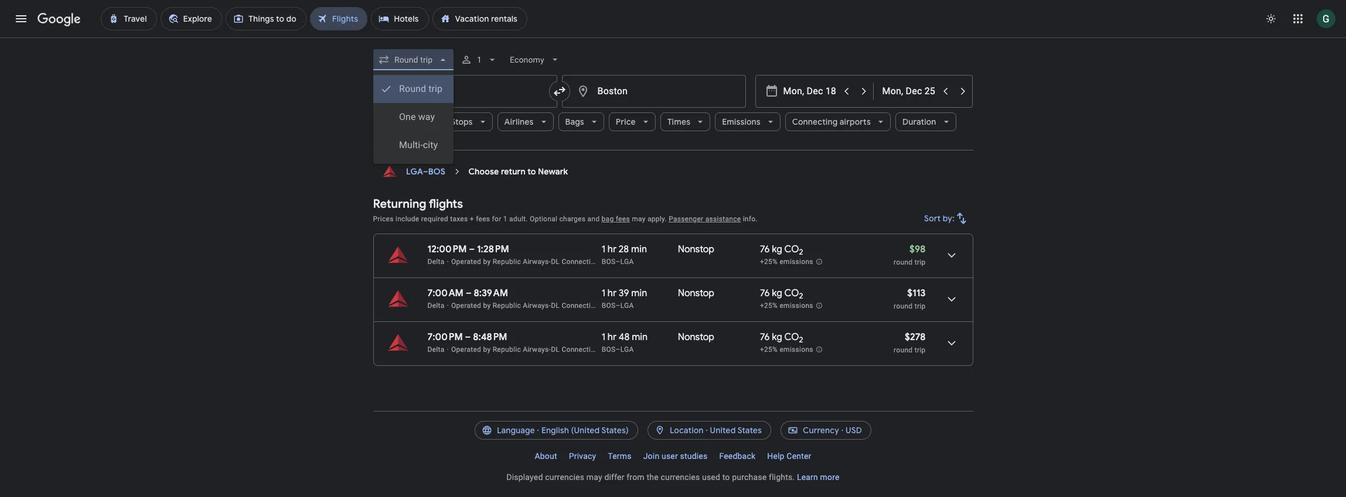 Task type: describe. For each thing, give the bounding box(es) containing it.
leaves boston logan international airport at 7:00 am on monday, december 25 and arrives at laguardia airport at 8:39 am on monday, december 25. element
[[428, 288, 508, 300]]

displayed currencies may differ from the currencies used to purchase flights. learn more
[[507, 473, 840, 483]]

– inside 1 hr 48 min bos – lga
[[616, 346, 621, 354]]

change appearance image
[[1258, 5, 1286, 33]]

price button
[[609, 108, 656, 136]]

sort by: button
[[920, 205, 974, 233]]

none text field inside search field
[[373, 75, 557, 108]]

connecting
[[793, 117, 838, 127]]

prices include required taxes + fees for 1 adult. optional charges and bag fees may apply. passenger assistance
[[373, 215, 741, 223]]

price
[[616, 117, 636, 127]]

leaves boston logan international airport at 12:00 pm on monday, december 25 and arrives at laguardia airport at 1:28 pm on monday, december 25. element
[[428, 244, 509, 256]]

flight details. leaves boston logan international airport at 7:00 am on monday, december 25 and arrives at laguardia airport at 8:39 am on monday, december 25. image
[[938, 286, 966, 314]]

studies
[[681, 452, 708, 461]]

connection- for 1 hr 39 min
[[562, 302, 602, 310]]

bos for 12:00 pm – 1:28 pm
[[602, 258, 616, 266]]

Arrival time: 1:28 PM. text field
[[477, 244, 509, 256]]

trip for $98
[[915, 259, 926, 267]]

all filters
[[396, 117, 430, 127]]

1 inside 1 popup button
[[477, 55, 482, 65]]

39
[[619, 288, 629, 300]]

used
[[702, 473, 721, 483]]

airways- for 1:28 pm
[[523, 258, 551, 266]]

airways- for 8:48 pm
[[523, 346, 551, 354]]

apply.
[[648, 215, 667, 223]]

+25% for 1 hr 39 min
[[760, 302, 778, 310]]

1 for 1:28 pm
[[602, 244, 606, 256]]

learn
[[797, 473, 819, 483]]

feedback link
[[714, 447, 762, 466]]

delta for 12:00 pm – 1:28 pm
[[428, 258, 445, 266]]

48
[[619, 332, 630, 344]]

privacy
[[569, 452, 597, 461]]

by for 8:48 pm
[[483, 346, 491, 354]]

Arrival time: 8:48 PM. text field
[[473, 332, 508, 344]]

3 option from the top
[[373, 131, 454, 159]]

connecting airports button
[[786, 108, 891, 136]]

operated by republic airways-dl connection-dl shuttle for 8:39 am
[[452, 302, 635, 310]]

nonstop flight. element for 1 hr 28 min
[[678, 244, 715, 257]]

bos up flights
[[428, 167, 445, 177]]

hr for 28
[[608, 244, 617, 256]]

7:00 am
[[428, 288, 464, 300]]

join user studies link
[[638, 447, 714, 466]]

terms link
[[602, 447, 638, 466]]

connection- for 1 hr 28 min
[[562, 258, 602, 266]]

bag
[[602, 215, 614, 223]]

returning flights
[[373, 197, 463, 212]]

learn more link
[[797, 473, 840, 483]]

currency
[[803, 426, 840, 436]]

+25% emissions for $278
[[760, 346, 814, 354]]

$113
[[908, 288, 926, 300]]

shuttle for 28
[[612, 258, 635, 266]]

$278 round trip
[[894, 332, 926, 355]]

Departure time: 7:00 PM. text field
[[428, 332, 463, 344]]

emissions for $113
[[780, 302, 814, 310]]

choose
[[469, 167, 499, 177]]

12:00 pm – 1:28 pm
[[428, 244, 509, 256]]

location
[[670, 426, 704, 436]]

passenger assistance button
[[669, 215, 741, 223]]

1 button
[[456, 46, 503, 74]]

airways- for 8:39 am
[[523, 302, 551, 310]]

none search field containing all filters
[[373, 46, 974, 164]]

emissions for $278
[[780, 346, 814, 354]]

1 hr 39 min bos – lga
[[602, 288, 647, 310]]

total duration 1 hr 39 min. element
[[602, 288, 678, 301]]

1 hr 48 min bos – lga
[[602, 332, 648, 354]]

operated for 12:00 pm
[[452, 258, 482, 266]]

states)
[[602, 426, 629, 436]]

hr for 48
[[608, 332, 617, 344]]

stops
[[451, 117, 473, 127]]

Departure time: 7:00 AM. text field
[[428, 288, 464, 300]]

operated for 7:00 am
[[452, 302, 482, 310]]

airlines
[[505, 117, 534, 127]]

returning flights main content
[[373, 160, 974, 376]]

purchase
[[732, 473, 767, 483]]

connection- for 1 hr 48 min
[[562, 346, 602, 354]]

passenger
[[669, 215, 704, 223]]

nonstop flight. element for 1 hr 39 min
[[678, 288, 715, 301]]

Departure text field
[[784, 76, 838, 107]]

united
[[710, 426, 736, 436]]

hr for 39
[[608, 288, 617, 300]]

7:00 pm
[[428, 332, 463, 344]]

english
[[542, 426, 569, 436]]

lga for 12:00 pm – 1:28 pm
[[621, 258, 634, 266]]

76 kg co 2 for $278
[[760, 332, 804, 345]]

assistance
[[706, 215, 741, 223]]

2 for $278
[[800, 336, 804, 345]]

co for $278
[[785, 332, 800, 344]]

2 fees from the left
[[616, 215, 630, 223]]

delta for 7:00 am – 8:39 am
[[428, 302, 445, 310]]

operated by republic airways-dl connection-dl shuttle for 8:48 pm
[[452, 346, 635, 354]]

return
[[501, 167, 526, 177]]

returning
[[373, 197, 427, 212]]

english (united states)
[[542, 426, 629, 436]]

kg for 1 hr 48 min
[[772, 332, 783, 344]]

76 for 1 hr 48 min
[[760, 332, 770, 344]]

by for 8:39 am
[[483, 302, 491, 310]]

1 hr 28 min bos – lga
[[602, 244, 647, 266]]

nonstop flight. element for 1 hr 48 min
[[678, 332, 715, 345]]

privacy link
[[563, 447, 602, 466]]

1 for 8:39 am
[[602, 288, 606, 300]]

278 US dollars text field
[[905, 332, 926, 344]]

113 US dollars text field
[[908, 288, 926, 300]]

+25% emissions for $98
[[760, 258, 814, 266]]

emissions button
[[715, 108, 781, 136]]

trip for $113
[[915, 303, 926, 311]]

– left 8:39 am text field
[[466, 288, 472, 300]]

$113 round trip
[[894, 288, 926, 311]]

duration
[[903, 117, 937, 127]]

all
[[396, 117, 405, 127]]

1 currencies from the left
[[545, 473, 585, 483]]

1 vertical spatial may
[[587, 473, 603, 483]]

1 fees from the left
[[476, 215, 490, 223]]

center
[[787, 452, 812, 461]]

(united
[[571, 426, 600, 436]]

united states
[[710, 426, 762, 436]]

emissions
[[723, 117, 761, 127]]

main menu image
[[14, 12, 28, 26]]

 image for 7:00 pm
[[447, 346, 449, 354]]

choose return to newark
[[469, 167, 568, 177]]

delta for 7:00 pm – 8:48 pm
[[428, 346, 445, 354]]

76 for 1 hr 39 min
[[760, 288, 770, 300]]

$98 round trip
[[894, 244, 926, 267]]

flight details. leaves boston logan international airport at 12:00 pm on monday, december 25 and arrives at laguardia airport at 1:28 pm on monday, december 25. image
[[938, 242, 966, 270]]

displayed
[[507, 473, 543, 483]]

filters
[[407, 117, 430, 127]]

bag fees button
[[602, 215, 630, 223]]

7:00 am – 8:39 am
[[428, 288, 508, 300]]

flight details. leaves boston logan international airport at 7:00 pm on monday, december 25 and arrives at laguardia airport at 8:48 pm on monday, december 25. image
[[938, 330, 966, 358]]

bags button
[[559, 108, 604, 136]]

adult.
[[510, 215, 528, 223]]



Task type: vqa. For each thing, say whether or not it's contained in the screenshot.
left CA
no



Task type: locate. For each thing, give the bounding box(es) containing it.
taxes
[[450, 215, 468, 223]]

0 vertical spatial may
[[632, 215, 646, 223]]

3 76 from the top
[[760, 332, 770, 344]]

round for $278
[[894, 347, 913, 355]]

+
[[470, 215, 474, 223]]

1 co from the top
[[785, 244, 800, 256]]

1 horizontal spatial currencies
[[661, 473, 700, 483]]

may left apply.
[[632, 215, 646, 223]]

round inside $278 round trip
[[894, 347, 913, 355]]

0 vertical spatial +25%
[[760, 258, 778, 266]]

2 emissions from the top
[[780, 302, 814, 310]]

2 kg from the top
[[772, 288, 783, 300]]

2 vertical spatial 76
[[760, 332, 770, 344]]

nonstop for 1 hr 28 min
[[678, 244, 715, 256]]

2 vertical spatial shuttle
[[612, 346, 635, 354]]

3 connection- from the top
[[562, 346, 602, 354]]

lga for 7:00 pm – 8:48 pm
[[621, 346, 634, 354]]

hr
[[608, 244, 617, 256], [608, 288, 617, 300], [608, 332, 617, 344]]

1 horizontal spatial fees
[[616, 215, 630, 223]]

min inside 1 hr 39 min bos – lga
[[632, 288, 647, 300]]

2 operated from the top
[[452, 302, 482, 310]]

1 shuttle from the top
[[612, 258, 635, 266]]

None text field
[[562, 75, 746, 108]]

1 nonstop from the top
[[678, 244, 715, 256]]

2
[[800, 248, 804, 258], [800, 292, 804, 302], [800, 336, 804, 345]]

1 option from the top
[[373, 75, 454, 103]]

bos inside 1 hr 48 min bos – lga
[[602, 346, 616, 354]]

2 currencies from the left
[[661, 473, 700, 483]]

 image down "12:00 pm"
[[447, 258, 449, 266]]

optional
[[530, 215, 558, 223]]

times button
[[661, 108, 711, 136]]

3 +25% from the top
[[760, 346, 778, 354]]

– left 1:28 pm text box
[[469, 244, 475, 256]]

2 vertical spatial min
[[632, 332, 648, 344]]

bos inside 1 hr 28 min bos – lga
[[602, 258, 616, 266]]

charges
[[560, 215, 586, 223]]

co for $98
[[785, 244, 800, 256]]

join user studies
[[644, 452, 708, 461]]

to inside returning flights main content
[[528, 167, 536, 177]]

3 emissions from the top
[[780, 346, 814, 354]]

lga – bos
[[406, 167, 445, 177]]

sort
[[925, 213, 941, 224]]

2 vertical spatial trip
[[915, 347, 926, 355]]

swap origin and destination. image
[[553, 84, 567, 99]]

0 vertical spatial by
[[483, 258, 491, 266]]

kg for 1 hr 28 min
[[772, 244, 783, 256]]

2 +25% emissions from the top
[[760, 302, 814, 310]]

states
[[738, 426, 762, 436]]

3 2 from the top
[[800, 336, 804, 345]]

3 nonstop from the top
[[678, 332, 715, 344]]

3 operated by republic airways-dl connection-dl shuttle from the top
[[452, 346, 635, 354]]

0 vertical spatial min
[[632, 244, 647, 256]]

sort by:
[[925, 213, 955, 224]]

2 vertical spatial airways-
[[523, 346, 551, 354]]

2 hr from the top
[[608, 288, 617, 300]]

operated by republic airways-dl connection-dl shuttle down arrival time: 8:48 pm. text box
[[452, 346, 635, 354]]

2 vertical spatial connection-
[[562, 346, 602, 354]]

republic down arrival time: 8:48 pm. text box
[[493, 346, 521, 354]]

2 for $113
[[800, 292, 804, 302]]

republic for 8:39 am
[[493, 302, 521, 310]]

3 kg from the top
[[772, 332, 783, 344]]

2 for $98
[[800, 248, 804, 258]]

2 76 from the top
[[760, 288, 770, 300]]

28
[[619, 244, 629, 256]]

12:00 pm
[[428, 244, 467, 256]]

– inside 1 hr 39 min bos – lga
[[616, 302, 621, 310]]

1 vertical spatial  image
[[447, 346, 449, 354]]

Departure time: 12:00 PM. text field
[[428, 244, 467, 256]]

feedback
[[720, 452, 756, 461]]

76 kg co 2
[[760, 244, 804, 258], [760, 288, 804, 302], [760, 332, 804, 345]]

round down $98
[[894, 259, 913, 267]]

by for 1:28 pm
[[483, 258, 491, 266]]

1 2 from the top
[[800, 248, 804, 258]]

may
[[632, 215, 646, 223], [587, 473, 603, 483]]

1
[[477, 55, 482, 65], [504, 215, 508, 223], [602, 244, 606, 256], [602, 288, 606, 300], [602, 332, 606, 344]]

operated down leaves boston logan international airport at 12:00 pm on monday, december 25 and arrives at laguardia airport at 1:28 pm on monday, december 25. "element"
[[452, 258, 482, 266]]

1 vertical spatial hr
[[608, 288, 617, 300]]

Return text field
[[883, 76, 937, 107]]

3 republic from the top
[[493, 346, 521, 354]]

connecting airports
[[793, 117, 871, 127]]

2 nonstop from the top
[[678, 288, 715, 300]]

about
[[535, 452, 557, 461]]

7:00 pm – 8:48 pm
[[428, 332, 508, 344]]

1 vertical spatial emissions
[[780, 302, 814, 310]]

1 hr from the top
[[608, 244, 617, 256]]

0 vertical spatial kg
[[772, 244, 783, 256]]

1 connection- from the top
[[562, 258, 602, 266]]

all filters button
[[373, 113, 439, 131]]

bos for 7:00 pm – 8:48 pm
[[602, 346, 616, 354]]

trip inside $113 round trip
[[915, 303, 926, 311]]

hr left 48
[[608, 332, 617, 344]]

2 vertical spatial kg
[[772, 332, 783, 344]]

delta down "12:00 pm"
[[428, 258, 445, 266]]

connection- left 1 hr 48 min bos – lga
[[562, 346, 602, 354]]

operated down 7:00 pm – 8:48 pm
[[452, 346, 482, 354]]

3 operated from the top
[[452, 346, 482, 354]]

lga up returning flights
[[406, 167, 423, 177]]

– up returning flights
[[423, 167, 428, 177]]

by
[[483, 258, 491, 266], [483, 302, 491, 310], [483, 346, 491, 354]]

hr left 28
[[608, 244, 617, 256]]

+25% emissions
[[760, 258, 814, 266], [760, 302, 814, 310], [760, 346, 814, 354]]

1 delta from the top
[[428, 258, 445, 266]]

may left differ
[[587, 473, 603, 483]]

1 vertical spatial +25%
[[760, 302, 778, 310]]

1 airways- from the top
[[523, 258, 551, 266]]

republic down 8:39 am text field
[[493, 302, 521, 310]]

8:39 am
[[474, 288, 508, 300]]

currencies
[[545, 473, 585, 483], [661, 473, 700, 483]]

hr inside 1 hr 39 min bos – lga
[[608, 288, 617, 300]]

nonstop
[[678, 244, 715, 256], [678, 288, 715, 300], [678, 332, 715, 344]]

1 vertical spatial shuttle
[[612, 302, 635, 310]]

2 vertical spatial operated by republic airways-dl connection-dl shuttle
[[452, 346, 635, 354]]

0 vertical spatial round
[[894, 259, 913, 267]]

1 vertical spatial round
[[894, 303, 913, 311]]

round
[[894, 259, 913, 267], [894, 303, 913, 311], [894, 347, 913, 355]]

delta
[[428, 258, 445, 266], [428, 302, 445, 310], [428, 346, 445, 354]]

2 shuttle from the top
[[612, 302, 635, 310]]

0 vertical spatial nonstop flight. element
[[678, 244, 715, 257]]

lga
[[406, 167, 423, 177], [621, 258, 634, 266], [621, 302, 634, 310], [621, 346, 634, 354]]

to right "return"
[[528, 167, 536, 177]]

hr left 39 at the left bottom
[[608, 288, 617, 300]]

republic for 8:48 pm
[[493, 346, 521, 354]]

2 vertical spatial operated
[[452, 346, 482, 354]]

 image for 12:00 pm
[[447, 258, 449, 266]]

co for $113
[[785, 288, 800, 300]]

3 hr from the top
[[608, 332, 617, 344]]

option
[[373, 75, 454, 103], [373, 103, 454, 131], [373, 131, 454, 159]]

bos down total duration 1 hr 48 min. element
[[602, 346, 616, 354]]

and
[[588, 215, 600, 223]]

1 vertical spatial trip
[[915, 303, 926, 311]]

1 round from the top
[[894, 259, 913, 267]]

connection- left 1 hr 28 min bos – lga
[[562, 258, 602, 266]]

shuttle for 48
[[612, 346, 635, 354]]

0 vertical spatial co
[[785, 244, 800, 256]]

1 76 kg co 2 from the top
[[760, 244, 804, 258]]

+25% emissions for $113
[[760, 302, 814, 310]]

bos
[[428, 167, 445, 177], [602, 258, 616, 266], [602, 302, 616, 310], [602, 346, 616, 354]]

0 vertical spatial trip
[[915, 259, 926, 267]]

republic for 1:28 pm
[[493, 258, 521, 266]]

1 vertical spatial delta
[[428, 302, 445, 310]]

by:
[[943, 213, 955, 224]]

delta down departure time: 7:00 pm. text box
[[428, 346, 445, 354]]

2  image from the top
[[447, 346, 449, 354]]

select your ticket type. list box
[[373, 70, 454, 164]]

2 76 kg co 2 from the top
[[760, 288, 804, 302]]

about link
[[529, 447, 563, 466]]

1 vertical spatial +25% emissions
[[760, 302, 814, 310]]

3 shuttle from the top
[[612, 346, 635, 354]]

2 vertical spatial +25%
[[760, 346, 778, 354]]

1 vertical spatial 76 kg co 2
[[760, 288, 804, 302]]

1 emissions from the top
[[780, 258, 814, 266]]

min for 1 hr 48 min
[[632, 332, 648, 344]]

1 vertical spatial republic
[[493, 302, 521, 310]]

nonstop for 1 hr 48 min
[[678, 332, 715, 344]]

min for 1 hr 39 min
[[632, 288, 647, 300]]

lga down 48
[[621, 346, 634, 354]]

76 kg co 2 for $98
[[760, 244, 804, 258]]

2 trip from the top
[[915, 303, 926, 311]]

trip for $278
[[915, 347, 926, 355]]

0 vertical spatial shuttle
[[612, 258, 635, 266]]

1 vertical spatial 2
[[800, 292, 804, 302]]

3 trip from the top
[[915, 347, 926, 355]]

1 vertical spatial by
[[483, 302, 491, 310]]

0 vertical spatial hr
[[608, 244, 617, 256]]

lga down 39 at the left bottom
[[621, 302, 634, 310]]

1 kg from the top
[[772, 244, 783, 256]]

2 2 from the top
[[800, 292, 804, 302]]

co
[[785, 244, 800, 256], [785, 288, 800, 300], [785, 332, 800, 344]]

0 vertical spatial 76 kg co 2
[[760, 244, 804, 258]]

3 +25% emissions from the top
[[760, 346, 814, 354]]

airports
[[840, 117, 871, 127]]

0 vertical spatial airways-
[[523, 258, 551, 266]]

2 vertical spatial emissions
[[780, 346, 814, 354]]

operated by republic airways-dl connection-dl shuttle down the 8:39 am
[[452, 302, 635, 310]]

2 vertical spatial co
[[785, 332, 800, 344]]

1 inside 1 hr 39 min bos – lga
[[602, 288, 606, 300]]

2 operated by republic airways-dl connection-dl shuttle from the top
[[452, 302, 635, 310]]

 image
[[447, 258, 449, 266], [447, 346, 449, 354]]

include
[[396, 215, 420, 223]]

0 vertical spatial operated
[[452, 258, 482, 266]]

operated for 7:00 pm
[[452, 346, 482, 354]]

hr inside 1 hr 28 min bos – lga
[[608, 244, 617, 256]]

3 nonstop flight. element from the top
[[678, 332, 715, 345]]

+25% for 1 hr 28 min
[[760, 258, 778, 266]]

2 vertical spatial republic
[[493, 346, 521, 354]]

1 vertical spatial operated
[[452, 302, 482, 310]]

3 round from the top
[[894, 347, 913, 355]]

by down 1:28 pm
[[483, 258, 491, 266]]

2 option from the top
[[373, 103, 454, 131]]

lga down 28
[[621, 258, 634, 266]]

2 round from the top
[[894, 303, 913, 311]]

round down 113 us dollars text box
[[894, 303, 913, 311]]

bos inside 1 hr 39 min bos – lga
[[602, 302, 616, 310]]

min right 28
[[632, 244, 647, 256]]

nonstop for 1 hr 39 min
[[678, 288, 715, 300]]

0 horizontal spatial to
[[528, 167, 536, 177]]

3 by from the top
[[483, 346, 491, 354]]

1 for 8:48 pm
[[602, 332, 606, 344]]

1 vertical spatial kg
[[772, 288, 783, 300]]

0 horizontal spatial fees
[[476, 215, 490, 223]]

1  image from the top
[[447, 258, 449, 266]]

lga for 7:00 am – 8:39 am
[[621, 302, 634, 310]]

round inside $98 round trip
[[894, 259, 913, 267]]

1 +25% emissions from the top
[[760, 258, 814, 266]]

2 nonstop flight. element from the top
[[678, 288, 715, 301]]

1 horizontal spatial may
[[632, 215, 646, 223]]

operated down leaves boston logan international airport at 7:00 am on monday, december 25 and arrives at laguardia airport at 8:39 am on monday, december 25. "element"
[[452, 302, 482, 310]]

language
[[497, 426, 535, 436]]

hr inside 1 hr 48 min bos – lga
[[608, 332, 617, 344]]

0 vertical spatial republic
[[493, 258, 521, 266]]

0 vertical spatial  image
[[447, 258, 449, 266]]

shuttle for 39
[[612, 302, 635, 310]]

3 airways- from the top
[[523, 346, 551, 354]]

1 operated from the top
[[452, 258, 482, 266]]

bos down 'total duration 1 hr 28 min.' element
[[602, 258, 616, 266]]

round for $113
[[894, 303, 913, 311]]

0 horizontal spatial currencies
[[545, 473, 585, 483]]

None search field
[[373, 46, 974, 164]]

1 horizontal spatial to
[[723, 473, 730, 483]]

Arrival time: 8:39 AM. text field
[[474, 288, 508, 300]]

required
[[421, 215, 449, 223]]

fees right +
[[476, 215, 490, 223]]

by down the 8:39 am
[[483, 302, 491, 310]]

1 vertical spatial nonstop flight. element
[[678, 288, 715, 301]]

lga inside 1 hr 39 min bos – lga
[[621, 302, 634, 310]]

2 +25% from the top
[[760, 302, 778, 310]]

bos down the total duration 1 hr 39 min. element
[[602, 302, 616, 310]]

2 vertical spatial 76 kg co 2
[[760, 332, 804, 345]]

– left 8:48 pm
[[465, 332, 471, 344]]

trip down '$278' text field
[[915, 347, 926, 355]]

operated by republic airways-dl connection-dl shuttle for 1:28 pm
[[452, 258, 635, 266]]

may inside returning flights main content
[[632, 215, 646, 223]]

currencies down the join user studies link
[[661, 473, 700, 483]]

terms
[[608, 452, 632, 461]]

None field
[[373, 49, 454, 70], [505, 49, 566, 70], [373, 49, 454, 70], [505, 49, 566, 70]]

flights.
[[769, 473, 795, 483]]

to right used
[[723, 473, 730, 483]]

0 vertical spatial emissions
[[780, 258, 814, 266]]

– down 48
[[616, 346, 621, 354]]

1 vertical spatial operated by republic airways-dl connection-dl shuttle
[[452, 302, 635, 310]]

trip down $98 text field
[[915, 259, 926, 267]]

 image
[[447, 302, 449, 310]]

1 vertical spatial nonstop
[[678, 288, 715, 300]]

1 76 from the top
[[760, 244, 770, 256]]

emissions for $98
[[780, 258, 814, 266]]

min right 39 at the left bottom
[[632, 288, 647, 300]]

1 vertical spatial airways-
[[523, 302, 551, 310]]

0 vertical spatial to
[[528, 167, 536, 177]]

3 76 kg co 2 from the top
[[760, 332, 804, 345]]

1 vertical spatial min
[[632, 288, 647, 300]]

round down the "$278"
[[894, 347, 913, 355]]

– down 39 at the left bottom
[[616, 302, 621, 310]]

1 trip from the top
[[915, 259, 926, 267]]

fees
[[476, 215, 490, 223], [616, 215, 630, 223]]

newark
[[538, 167, 568, 177]]

trip down 113 us dollars text box
[[915, 303, 926, 311]]

2 vertical spatial round
[[894, 347, 913, 355]]

min inside 1 hr 48 min bos – lga
[[632, 332, 648, 344]]

fees right bag
[[616, 215, 630, 223]]

shuttle down 48
[[612, 346, 635, 354]]

+25%
[[760, 258, 778, 266], [760, 302, 778, 310], [760, 346, 778, 354]]

8:48 pm
[[473, 332, 508, 344]]

– inside 1 hr 28 min bos – lga
[[616, 258, 621, 266]]

leaves boston logan international airport at 7:00 pm on monday, december 25 and arrives at laguardia airport at 8:48 pm on monday, december 25. element
[[428, 332, 508, 344]]

2 vertical spatial delta
[[428, 346, 445, 354]]

0 horizontal spatial may
[[587, 473, 603, 483]]

2 by from the top
[[483, 302, 491, 310]]

help
[[768, 452, 785, 461]]

nonstop flight. element
[[678, 244, 715, 257], [678, 288, 715, 301], [678, 332, 715, 345]]

0 vertical spatial 2
[[800, 248, 804, 258]]

operated
[[452, 258, 482, 266], [452, 302, 482, 310], [452, 346, 482, 354]]

2 airways- from the top
[[523, 302, 551, 310]]

0 vertical spatial operated by republic airways-dl connection-dl shuttle
[[452, 258, 635, 266]]

operated by republic airways-dl connection-dl shuttle down optional at the top left of the page
[[452, 258, 635, 266]]

1 vertical spatial co
[[785, 288, 800, 300]]

1 inside 1 hr 48 min bos – lga
[[602, 332, 606, 344]]

round for $98
[[894, 259, 913, 267]]

1 vertical spatial to
[[723, 473, 730, 483]]

1 vertical spatial 76
[[760, 288, 770, 300]]

duration button
[[896, 108, 957, 136]]

2 republic from the top
[[493, 302, 521, 310]]

connection- left 1 hr 39 min bos – lga
[[562, 302, 602, 310]]

trip inside $278 round trip
[[915, 347, 926, 355]]

98 US dollars text field
[[910, 244, 926, 256]]

2 vertical spatial nonstop
[[678, 332, 715, 344]]

republic down 1:28 pm text box
[[493, 258, 521, 266]]

airlines button
[[498, 108, 554, 136]]

trip
[[915, 259, 926, 267], [915, 303, 926, 311], [915, 347, 926, 355]]

round inside $113 round trip
[[894, 303, 913, 311]]

total duration 1 hr 48 min. element
[[602, 332, 678, 345]]

2 vertical spatial 2
[[800, 336, 804, 345]]

for
[[492, 215, 502, 223]]

1 operated by republic airways-dl connection-dl shuttle from the top
[[452, 258, 635, 266]]

min inside 1 hr 28 min bos – lga
[[632, 244, 647, 256]]

kg for 1 hr 39 min
[[772, 288, 783, 300]]

– down 28
[[616, 258, 621, 266]]

2 vertical spatial +25% emissions
[[760, 346, 814, 354]]

bos for 7:00 am – 8:39 am
[[602, 302, 616, 310]]

 image down departure time: 7:00 pm. text box
[[447, 346, 449, 354]]

lga inside 1 hr 28 min bos – lga
[[621, 258, 634, 266]]

None text field
[[373, 75, 557, 108]]

3 delta from the top
[[428, 346, 445, 354]]

lga inside 1 hr 48 min bos – lga
[[621, 346, 634, 354]]

usd
[[846, 426, 863, 436]]

76 for 1 hr 28 min
[[760, 244, 770, 256]]

to
[[528, 167, 536, 177], [723, 473, 730, 483]]

$98
[[910, 244, 926, 256]]

2 vertical spatial nonstop flight. element
[[678, 332, 715, 345]]

0 vertical spatial nonstop
[[678, 244, 715, 256]]

shuttle
[[612, 258, 635, 266], [612, 302, 635, 310], [612, 346, 635, 354]]

$278
[[905, 332, 926, 344]]

join
[[644, 452, 660, 461]]

help center
[[768, 452, 812, 461]]

76 kg co 2 for $113
[[760, 288, 804, 302]]

1 nonstop flight. element from the top
[[678, 244, 715, 257]]

1 republic from the top
[[493, 258, 521, 266]]

0 vertical spatial delta
[[428, 258, 445, 266]]

0 vertical spatial 76
[[760, 244, 770, 256]]

delta down departure time: 7:00 am. text field
[[428, 302, 445, 310]]

2 co from the top
[[785, 288, 800, 300]]

1 +25% from the top
[[760, 258, 778, 266]]

currencies down privacy
[[545, 473, 585, 483]]

2 vertical spatial by
[[483, 346, 491, 354]]

total duration 1 hr 28 min. element
[[602, 244, 678, 257]]

the
[[647, 473, 659, 483]]

2 connection- from the top
[[562, 302, 602, 310]]

shuttle down 28
[[612, 258, 635, 266]]

0 vertical spatial connection-
[[562, 258, 602, 266]]

shuttle down 39 at the left bottom
[[612, 302, 635, 310]]

0 vertical spatial +25% emissions
[[760, 258, 814, 266]]

1 inside 1 hr 28 min bos – lga
[[602, 244, 606, 256]]

by down arrival time: 8:48 pm. text box
[[483, 346, 491, 354]]

trip inside $98 round trip
[[915, 259, 926, 267]]

+25% for 1 hr 48 min
[[760, 346, 778, 354]]

–
[[423, 167, 428, 177], [469, 244, 475, 256], [616, 258, 621, 266], [466, 288, 472, 300], [616, 302, 621, 310], [465, 332, 471, 344], [616, 346, 621, 354]]

min for 1 hr 28 min
[[632, 244, 647, 256]]

dl
[[551, 258, 560, 266], [602, 258, 610, 266], [551, 302, 560, 310], [602, 302, 610, 310], [551, 346, 560, 354], [602, 346, 610, 354]]

operated by republic airways-dl connection-dl shuttle
[[452, 258, 635, 266], [452, 302, 635, 310], [452, 346, 635, 354]]

1 by from the top
[[483, 258, 491, 266]]

from
[[627, 473, 645, 483]]

3 co from the top
[[785, 332, 800, 344]]

flights
[[429, 197, 463, 212]]

stops button
[[444, 108, 493, 136]]

prices
[[373, 215, 394, 223]]

bags
[[566, 117, 585, 127]]

2 delta from the top
[[428, 302, 445, 310]]

min right 48
[[632, 332, 648, 344]]

1 vertical spatial connection-
[[562, 302, 602, 310]]

times
[[668, 117, 691, 127]]

more
[[821, 473, 840, 483]]

2 vertical spatial hr
[[608, 332, 617, 344]]

1:28 pm
[[477, 244, 509, 256]]



